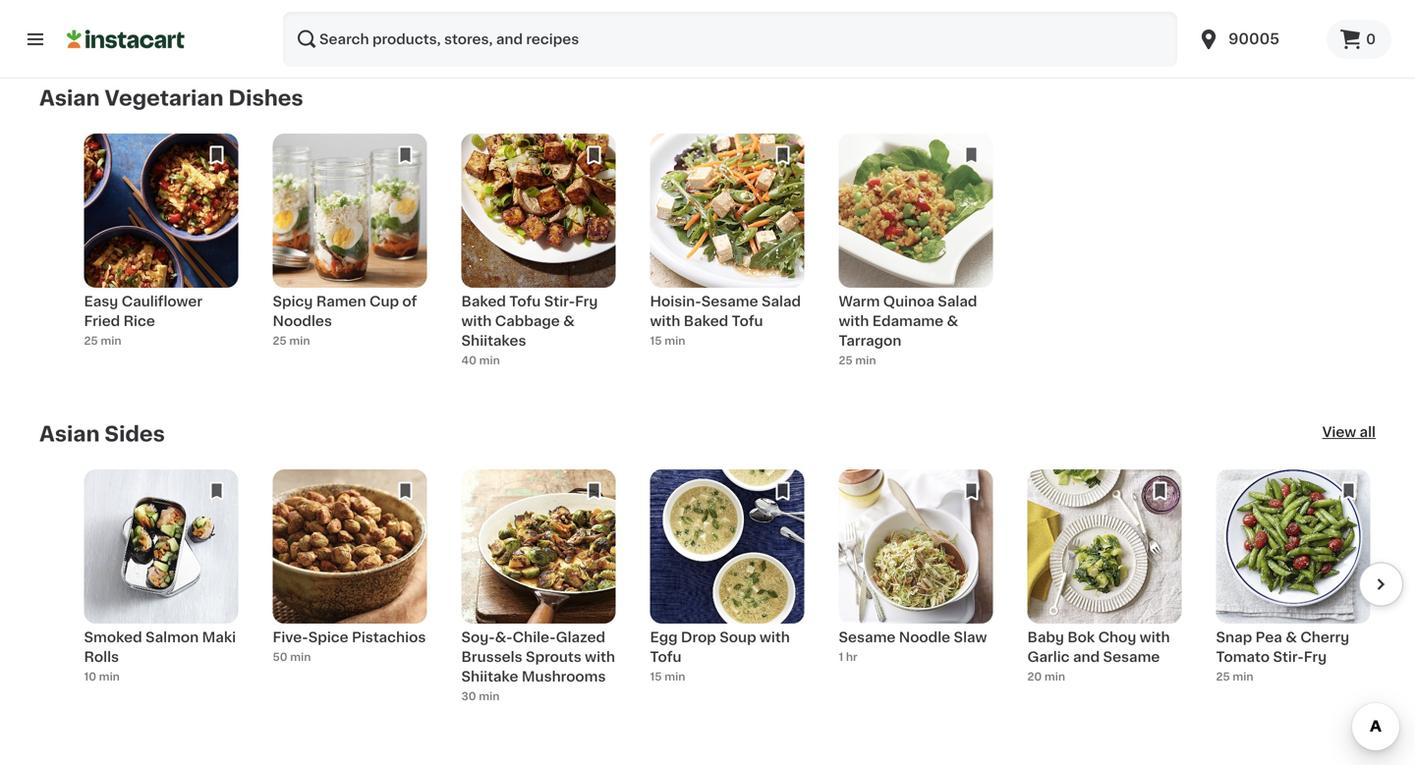 Task type: vqa. For each thing, say whether or not it's contained in the screenshot.
the recipe card group containing Sesame Noodle Slaw
yes



Task type: describe. For each thing, give the bounding box(es) containing it.
glazed
[[556, 631, 605, 645]]

recipe card group containing five-spice pistachios
[[273, 470, 427, 711]]

recipe card group containing baby bok choy with garlic and sesame
[[1027, 470, 1182, 711]]

quinoa
[[883, 295, 935, 308]]

drop
[[681, 631, 716, 645]]

easy cauliflower fried rice
[[84, 295, 202, 328]]

0
[[1366, 32, 1376, 46]]

view all
[[1322, 425, 1376, 439]]

hr
[[846, 652, 857, 663]]

&-
[[495, 631, 513, 645]]

hoisin-sesame salad with baked tofu
[[650, 295, 801, 328]]

baby
[[1027, 631, 1064, 645]]

15 for egg drop soup with tofu
[[650, 672, 662, 682]]

warm
[[839, 295, 880, 308]]

chile-
[[513, 631, 556, 645]]

salad for tofu
[[762, 295, 801, 308]]

1 90005 button from the left
[[1185, 12, 1327, 67]]

soy-&-chile-glazed brussels sprouts with shiitake mushrooms
[[461, 631, 615, 684]]

all
[[1360, 425, 1376, 439]]

50 min
[[273, 652, 311, 663]]

noodle
[[899, 631, 950, 645]]

salad for &
[[938, 295, 977, 308]]

rice
[[123, 314, 155, 328]]

shiitakes
[[461, 334, 526, 348]]

25 min for warm quinoa salad with edamame & tarragon
[[839, 355, 876, 366]]

tomato
[[1216, 650, 1270, 664]]

spicy ramen cup of noodles
[[273, 295, 417, 328]]

soy-
[[461, 631, 495, 645]]

brussels
[[461, 650, 522, 664]]

baked inside baked tofu stir-fry with cabbage & shiitakes
[[461, 295, 506, 308]]

asian for asian sides
[[39, 424, 100, 445]]

spicy
[[273, 295, 313, 308]]

0 button
[[1327, 20, 1392, 59]]

asian for asian vegetarian dishes
[[39, 88, 100, 108]]

50
[[273, 652, 288, 663]]

1
[[839, 652, 843, 663]]

30
[[461, 691, 476, 702]]

min for smoked salmon maki rolls
[[99, 672, 120, 682]]

snap
[[1216, 631, 1252, 645]]

of
[[402, 295, 417, 308]]

tofu inside egg drop soup with tofu
[[650, 650, 682, 664]]

40 min
[[461, 355, 500, 366]]

min for hoisin-sesame salad with baked tofu
[[665, 336, 685, 346]]

snap pea & cherry tomato stir-fry
[[1216, 631, 1350, 664]]

asian sides
[[39, 424, 165, 445]]

cup
[[370, 295, 399, 308]]

25 min for snap pea & cherry tomato stir-fry
[[1216, 672, 1254, 682]]

pistachios
[[352, 631, 426, 645]]

shiitake
[[461, 670, 518, 684]]

fried
[[84, 314, 120, 328]]

noodles
[[273, 314, 332, 328]]

90005
[[1229, 32, 1280, 46]]

sesame inside baby bok choy with garlic and sesame
[[1103, 650, 1160, 664]]

baby bok choy with garlic and sesame
[[1027, 631, 1170, 664]]

recipe card group containing hoisin-sesame salad with baked tofu
[[650, 133, 804, 375]]

with inside soy-&-chile-glazed brussels sprouts with shiitake mushrooms
[[585, 650, 615, 664]]

& inside warm quinoa salad with edamame & tarragon
[[947, 314, 958, 328]]

min for egg drop soup with tofu
[[665, 672, 685, 682]]

min for baby bok choy with garlic and sesame
[[1045, 672, 1065, 682]]

20
[[1027, 672, 1042, 682]]

baked inside hoisin-sesame salad with baked tofu
[[684, 314, 728, 328]]

view all link
[[1322, 422, 1376, 446]]

egg drop soup with tofu
[[650, 631, 790, 664]]

smoked
[[84, 631, 142, 645]]

Search field
[[283, 12, 1177, 67]]

tofu inside baked tofu stir-fry with cabbage & shiitakes
[[509, 295, 541, 308]]

sprouts
[[526, 650, 582, 664]]

smoked salmon maki rolls
[[84, 631, 236, 664]]

& inside snap pea & cherry tomato stir-fry
[[1286, 631, 1297, 645]]

soup
[[720, 631, 756, 645]]

vegetarian
[[105, 88, 224, 108]]

garlic
[[1027, 650, 1070, 664]]

rolls
[[84, 650, 119, 664]]

min for spicy ramen cup of noodles
[[289, 336, 310, 346]]

mushrooms
[[522, 670, 606, 684]]



Task type: locate. For each thing, give the bounding box(es) containing it.
15 down egg at the left of page
[[650, 672, 662, 682]]

cauliflower
[[122, 295, 202, 308]]

with inside hoisin-sesame salad with baked tofu
[[650, 314, 680, 328]]

min for warm quinoa salad with edamame & tarragon
[[855, 355, 876, 366]]

0 vertical spatial sesame
[[701, 295, 758, 308]]

edamame
[[872, 314, 944, 328]]

with down hoisin-
[[650, 314, 680, 328]]

25 min down fried
[[84, 336, 121, 346]]

min for snap pea & cherry tomato stir-fry
[[1233, 672, 1254, 682]]

slaw
[[954, 631, 987, 645]]

2 asian from the top
[[39, 424, 100, 445]]

min for five-spice pistachios
[[290, 652, 311, 663]]

1 15 min from the top
[[650, 336, 685, 346]]

10
[[84, 672, 96, 682]]

fry
[[575, 295, 598, 308], [1304, 650, 1327, 664]]

maki
[[202, 631, 236, 645]]

min down shiitake
[[479, 691, 500, 702]]

recipe card group containing warm quinoa salad with edamame & tarragon
[[839, 133, 993, 375]]

1 vertical spatial asian
[[39, 424, 100, 445]]

2 15 from the top
[[650, 672, 662, 682]]

salmon
[[145, 631, 199, 645]]

with inside baby bok choy with garlic and sesame
[[1140, 631, 1170, 645]]

25 min
[[84, 336, 121, 346], [273, 336, 310, 346], [839, 355, 876, 366], [1216, 672, 1254, 682]]

stir- inside snap pea & cherry tomato stir-fry
[[1273, 650, 1304, 664]]

25 for easy cauliflower fried rice
[[84, 336, 98, 346]]

40
[[461, 355, 477, 366]]

with right choy
[[1140, 631, 1170, 645]]

ramen
[[316, 295, 366, 308]]

1 vertical spatial stir-
[[1273, 650, 1304, 664]]

asian vegetarian dishes
[[39, 88, 303, 108]]

2 horizontal spatial tofu
[[732, 314, 763, 328]]

1 horizontal spatial salad
[[938, 295, 977, 308]]

recipe card group containing baked tofu stir-fry with cabbage & shiitakes
[[461, 133, 616, 375]]

tofu
[[509, 295, 541, 308], [732, 314, 763, 328], [650, 650, 682, 664]]

sesame noodle slaw
[[839, 631, 987, 645]]

stir-
[[544, 295, 575, 308], [1273, 650, 1304, 664]]

1 horizontal spatial fry
[[1304, 650, 1327, 664]]

recipe card group containing soy-&-chile-glazed brussels sprouts with shiitake mushrooms
[[461, 470, 616, 711]]

25 min for easy cauliflower fried rice
[[84, 336, 121, 346]]

2 horizontal spatial &
[[1286, 631, 1297, 645]]

with down warm
[[839, 314, 869, 328]]

0 horizontal spatial tofu
[[509, 295, 541, 308]]

min down shiitakes on the top of page
[[479, 355, 500, 366]]

& inside baked tofu stir-fry with cabbage & shiitakes
[[563, 314, 575, 328]]

salad
[[762, 295, 801, 308], [938, 295, 977, 308]]

15 min
[[650, 336, 685, 346], [650, 672, 685, 682]]

15 min inside item carousel region
[[650, 672, 685, 682]]

dishes
[[228, 88, 303, 108]]

15
[[650, 336, 662, 346], [650, 672, 662, 682]]

instacart logo image
[[67, 28, 185, 51]]

tarragon
[[839, 334, 902, 348]]

pea
[[1256, 631, 1282, 645]]

25 down fried
[[84, 336, 98, 346]]

&
[[563, 314, 575, 328], [947, 314, 958, 328], [1286, 631, 1297, 645]]

min down fried
[[101, 336, 121, 346]]

min for easy cauliflower fried rice
[[101, 336, 121, 346]]

recipe card group containing sesame noodle slaw
[[839, 470, 993, 711]]

1 vertical spatial tofu
[[732, 314, 763, 328]]

0 horizontal spatial &
[[563, 314, 575, 328]]

baked tofu stir-fry with cabbage & shiitakes
[[461, 295, 598, 348]]

recipe card group containing snap pea & cherry tomato stir-fry
[[1216, 470, 1370, 711]]

salad inside warm quinoa salad with edamame & tarragon
[[938, 295, 977, 308]]

asian
[[39, 88, 100, 108], [39, 424, 100, 445]]

0 vertical spatial fry
[[575, 295, 598, 308]]

min
[[101, 336, 121, 346], [289, 336, 310, 346], [665, 336, 685, 346], [479, 355, 500, 366], [855, 355, 876, 366], [290, 652, 311, 663], [99, 672, 120, 682], [665, 672, 685, 682], [1045, 672, 1065, 682], [1233, 672, 1254, 682], [479, 691, 500, 702]]

25 inside item carousel region
[[1216, 672, 1230, 682]]

with for warm quinoa salad with edamame & tarragon
[[839, 314, 869, 328]]

recipe card group containing easy cauliflower fried rice
[[84, 133, 238, 375]]

1 vertical spatial baked
[[684, 314, 728, 328]]

spice
[[308, 631, 349, 645]]

25 min down the noodles
[[273, 336, 310, 346]]

1 vertical spatial sesame
[[839, 631, 896, 645]]

0 horizontal spatial sesame
[[701, 295, 758, 308]]

min right 10
[[99, 672, 120, 682]]

1 horizontal spatial sesame
[[839, 631, 896, 645]]

min down tomato
[[1233, 672, 1254, 682]]

fry inside baked tofu stir-fry with cabbage & shiitakes
[[575, 295, 598, 308]]

salad right quinoa
[[938, 295, 977, 308]]

25
[[84, 336, 98, 346], [273, 336, 287, 346], [839, 355, 853, 366], [1216, 672, 1230, 682]]

20 min
[[1027, 672, 1065, 682]]

10 min
[[84, 672, 120, 682]]

recipe card group containing spicy ramen cup of noodles
[[273, 133, 427, 375]]

five-spice pistachios
[[273, 631, 426, 645]]

salad inside hoisin-sesame salad with baked tofu
[[762, 295, 801, 308]]

15 min down egg at the left of page
[[650, 672, 685, 682]]

choy
[[1098, 631, 1136, 645]]

min for baked tofu stir-fry with cabbage & shiitakes
[[479, 355, 500, 366]]

stir- up cabbage
[[544, 295, 575, 308]]

hoisin-
[[650, 295, 701, 308]]

recipe card group containing egg drop soup with tofu
[[650, 470, 804, 711]]

baked
[[461, 295, 506, 308], [684, 314, 728, 328]]

25 for warm quinoa salad with edamame & tarragon
[[839, 355, 853, 366]]

2 vertical spatial tofu
[[650, 650, 682, 664]]

sesame inside hoisin-sesame salad with baked tofu
[[701, 295, 758, 308]]

25 down the noodles
[[273, 336, 287, 346]]

2 vertical spatial sesame
[[1103, 650, 1160, 664]]

25 min for spicy ramen cup of noodles
[[273, 336, 310, 346]]

view
[[1322, 425, 1356, 439]]

with for baby bok choy with garlic and sesame
[[1140, 631, 1170, 645]]

25 down tomato
[[1216, 672, 1230, 682]]

2 90005 button from the left
[[1197, 12, 1315, 67]]

sides
[[105, 424, 165, 445]]

cabbage
[[495, 314, 560, 328]]

fry left hoisin-
[[575, 295, 598, 308]]

min down the noodles
[[289, 336, 310, 346]]

15 down hoisin-
[[650, 336, 662, 346]]

asian left sides
[[39, 424, 100, 445]]

15 min for tofu
[[650, 672, 685, 682]]

& right pea at the bottom of page
[[1286, 631, 1297, 645]]

15 for hoisin-sesame salad with baked tofu
[[650, 336, 662, 346]]

bok
[[1068, 631, 1095, 645]]

sesame
[[701, 295, 758, 308], [839, 631, 896, 645], [1103, 650, 1160, 664]]

1 horizontal spatial baked
[[684, 314, 728, 328]]

25 min down the tarragon
[[839, 355, 876, 366]]

1 15 from the top
[[650, 336, 662, 346]]

with right the soup
[[760, 631, 790, 645]]

warm quinoa salad with edamame & tarragon
[[839, 295, 977, 348]]

2 salad from the left
[[938, 295, 977, 308]]

0 vertical spatial 15 min
[[650, 336, 685, 346]]

stir- inside baked tofu stir-fry with cabbage & shiitakes
[[544, 295, 575, 308]]

1 vertical spatial fry
[[1304, 650, 1327, 664]]

1 hr
[[839, 652, 857, 663]]

1 vertical spatial 15
[[650, 672, 662, 682]]

with up shiitakes on the top of page
[[461, 314, 492, 328]]

15 min for baked
[[650, 336, 685, 346]]

cherry
[[1301, 631, 1350, 645]]

with inside egg drop soup with tofu
[[760, 631, 790, 645]]

1 asian from the top
[[39, 88, 100, 108]]

90005 button
[[1185, 12, 1327, 67], [1197, 12, 1315, 67]]

2 horizontal spatial sesame
[[1103, 650, 1160, 664]]

item carousel region
[[39, 470, 1403, 711]]

with inside warm quinoa salad with edamame & tarragon
[[839, 314, 869, 328]]

15 min down hoisin-
[[650, 336, 685, 346]]

1 horizontal spatial stir-
[[1273, 650, 1304, 664]]

and
[[1073, 650, 1100, 664]]

25 min inside item carousel region
[[1216, 672, 1254, 682]]

easy
[[84, 295, 118, 308]]

min right the 50
[[290, 652, 311, 663]]

min for soy-&-chile-glazed brussels sprouts with shiitake mushrooms
[[479, 691, 500, 702]]

1 salad from the left
[[762, 295, 801, 308]]

five-
[[273, 631, 308, 645]]

0 horizontal spatial baked
[[461, 295, 506, 308]]

& right edamame
[[947, 314, 958, 328]]

0 horizontal spatial fry
[[575, 295, 598, 308]]

min right 20
[[1045, 672, 1065, 682]]

0 horizontal spatial stir-
[[544, 295, 575, 308]]

25 min down tomato
[[1216, 672, 1254, 682]]

1 horizontal spatial &
[[947, 314, 958, 328]]

stir- down pea at the bottom of page
[[1273, 650, 1304, 664]]

min down the tarragon
[[855, 355, 876, 366]]

baked up shiitakes on the top of page
[[461, 295, 506, 308]]

25 down the tarragon
[[839, 355, 853, 366]]

min down hoisin-
[[665, 336, 685, 346]]

baked down hoisin-
[[684, 314, 728, 328]]

with for hoisin-sesame salad with baked tofu
[[650, 314, 680, 328]]

& right cabbage
[[563, 314, 575, 328]]

with down glazed
[[585, 650, 615, 664]]

1 vertical spatial 15 min
[[650, 672, 685, 682]]

with for egg drop soup with tofu
[[760, 631, 790, 645]]

min down egg at the left of page
[[665, 672, 685, 682]]

fry inside snap pea & cherry tomato stir-fry
[[1304, 650, 1327, 664]]

0 vertical spatial tofu
[[509, 295, 541, 308]]

fry down cherry at the bottom right of page
[[1304, 650, 1327, 664]]

None search field
[[283, 12, 1177, 67]]

1 horizontal spatial tofu
[[650, 650, 682, 664]]

25 for snap pea & cherry tomato stir-fry
[[1216, 672, 1230, 682]]

0 vertical spatial 15
[[650, 336, 662, 346]]

15 inside item carousel region
[[650, 672, 662, 682]]

tofu inside hoisin-sesame salad with baked tofu
[[732, 314, 763, 328]]

with
[[461, 314, 492, 328], [650, 314, 680, 328], [839, 314, 869, 328], [760, 631, 790, 645], [1140, 631, 1170, 645], [585, 650, 615, 664]]

0 vertical spatial baked
[[461, 295, 506, 308]]

0 vertical spatial stir-
[[544, 295, 575, 308]]

salad left warm
[[762, 295, 801, 308]]

0 vertical spatial asian
[[39, 88, 100, 108]]

0 horizontal spatial salad
[[762, 295, 801, 308]]

recipe card group
[[84, 133, 238, 375], [273, 133, 427, 375], [461, 133, 616, 375], [650, 133, 804, 375], [839, 133, 993, 375], [84, 470, 238, 711], [273, 470, 427, 711], [461, 470, 616, 711], [650, 470, 804, 711], [839, 470, 993, 711], [1027, 470, 1182, 711], [1216, 470, 1370, 711]]

2 15 min from the top
[[650, 672, 685, 682]]

recipe card group containing smoked salmon maki rolls
[[84, 470, 238, 711]]

egg
[[650, 631, 678, 645]]

with inside baked tofu stir-fry with cabbage & shiitakes
[[461, 314, 492, 328]]

30 min
[[461, 691, 500, 702]]

asian down instacart logo
[[39, 88, 100, 108]]

25 for spicy ramen cup of noodles
[[273, 336, 287, 346]]



